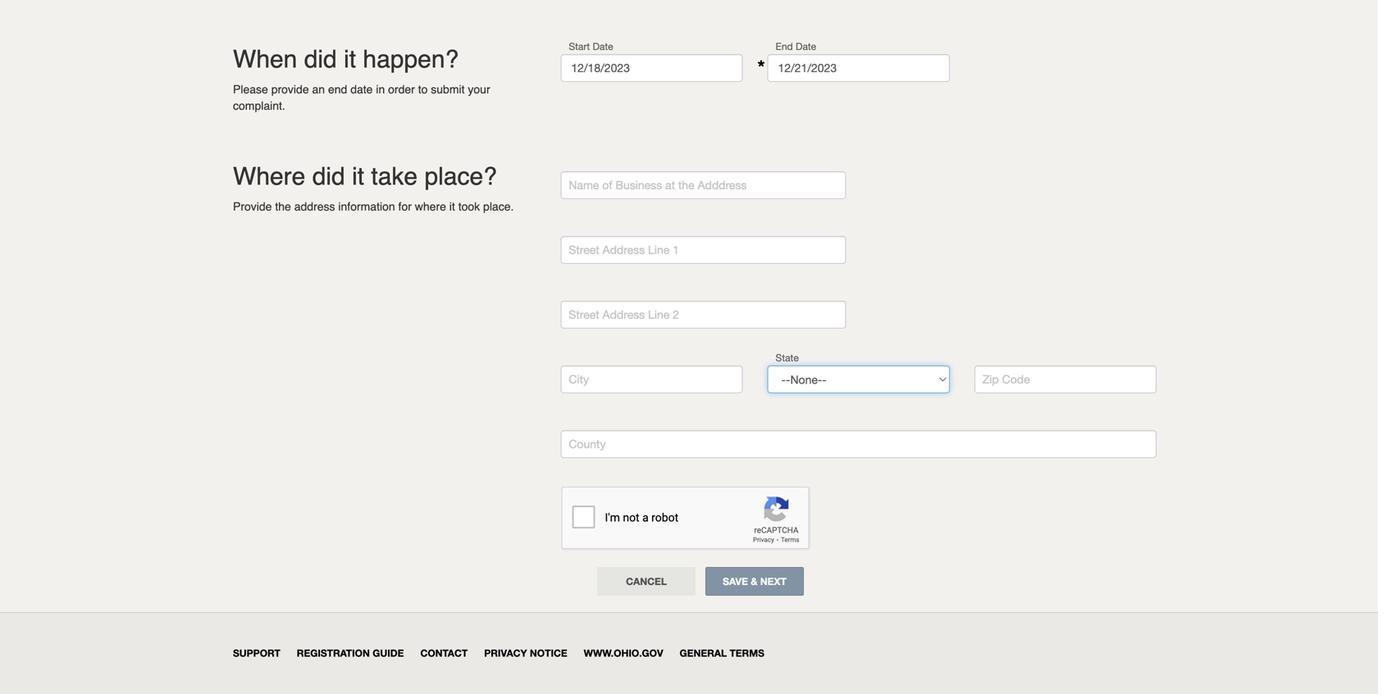 Task type: locate. For each thing, give the bounding box(es) containing it.
did up the an
[[304, 45, 337, 73]]

general terms
[[680, 648, 765, 660]]

Street Address Line 1 text field
[[561, 236, 846, 264]]

2 street from the top
[[569, 308, 599, 322]]

it
[[344, 45, 356, 73], [352, 162, 364, 191], [449, 200, 455, 213]]

2 line from the top
[[648, 308, 670, 322]]

take
[[371, 162, 418, 191]]

date right start
[[593, 41, 613, 52]]

line
[[648, 243, 670, 257], [648, 308, 670, 322]]

submit
[[431, 83, 465, 96]]

street
[[569, 243, 599, 257], [569, 308, 599, 322]]

city
[[569, 373, 589, 386]]

0 vertical spatial did
[[304, 45, 337, 73]]

line left 1
[[648, 243, 670, 257]]

1 vertical spatial did
[[312, 162, 345, 191]]

street address line 2
[[569, 308, 679, 322]]

address left 2 in the top of the page
[[603, 308, 645, 322]]

Zip Code text field
[[974, 366, 1157, 394]]

support link
[[233, 648, 280, 660]]

1 horizontal spatial date
[[796, 41, 816, 52]]

it for happen?
[[344, 45, 356, 73]]

did up 'address'
[[312, 162, 345, 191]]

did
[[304, 45, 337, 73], [312, 162, 345, 191]]

1 horizontal spatial the
[[678, 178, 695, 192]]

2 address from the top
[[603, 308, 645, 322]]

it up date
[[344, 45, 356, 73]]

www.ohio.gov
[[584, 648, 663, 660]]

1 vertical spatial line
[[648, 308, 670, 322]]

state
[[776, 352, 799, 364]]

complaint.
[[233, 99, 285, 112]]

date
[[593, 41, 613, 52], [796, 41, 816, 52]]

end
[[776, 41, 793, 52]]

2
[[673, 308, 679, 322]]

street address line 1
[[569, 243, 679, 257]]

0 vertical spatial it
[[344, 45, 356, 73]]

street down name
[[569, 243, 599, 257]]

0 vertical spatial address
[[603, 243, 645, 257]]

1 date from the left
[[593, 41, 613, 52]]

0 horizontal spatial date
[[593, 41, 613, 52]]

where did it take place?
[[233, 162, 497, 191]]

order
[[388, 83, 415, 96]]

line left 2 in the top of the page
[[648, 308, 670, 322]]

0 vertical spatial the
[[678, 178, 695, 192]]

county
[[569, 438, 606, 451]]

date right end on the top right of the page
[[796, 41, 816, 52]]

www.ohio.gov link
[[584, 648, 663, 660]]

address
[[603, 243, 645, 257], [603, 308, 645, 322]]

adddress
[[698, 178, 747, 192]]

privacy notice
[[484, 648, 567, 660]]

street up city
[[569, 308, 599, 322]]

it left the took
[[449, 200, 455, 213]]

for
[[398, 200, 412, 213]]

street for street address line 2
[[569, 308, 599, 322]]

1 line from the top
[[648, 243, 670, 257]]

1 vertical spatial address
[[603, 308, 645, 322]]

where
[[233, 162, 305, 191]]

1 vertical spatial it
[[352, 162, 364, 191]]

the right provide
[[275, 200, 291, 213]]

Start Date text field
[[561, 54, 743, 82]]

1 address from the top
[[603, 243, 645, 257]]

the right at
[[678, 178, 695, 192]]

where
[[415, 200, 446, 213]]

2 vertical spatial it
[[449, 200, 455, 213]]

1 vertical spatial the
[[275, 200, 291, 213]]

information
[[338, 200, 395, 213]]

City text field
[[561, 366, 743, 394]]

None button
[[706, 568, 804, 597]]

0 vertical spatial line
[[648, 243, 670, 257]]

street for street address line 1
[[569, 243, 599, 257]]

contact
[[420, 648, 468, 660]]

did for when
[[304, 45, 337, 73]]

2 date from the left
[[796, 41, 816, 52]]

1 vertical spatial street
[[569, 308, 599, 322]]

the
[[678, 178, 695, 192], [275, 200, 291, 213]]

general
[[680, 648, 727, 660]]

it up the information
[[352, 162, 364, 191]]

1 street from the top
[[569, 243, 599, 257]]

cancel link
[[597, 568, 696, 597]]

address
[[294, 200, 335, 213]]

address left 1
[[603, 243, 645, 257]]

of
[[602, 178, 612, 192]]

terms
[[730, 648, 765, 660]]

0 vertical spatial street
[[569, 243, 599, 257]]

business
[[616, 178, 662, 192]]



Task type: vqa. For each thing, say whether or not it's contained in the screenshot.
Code at bottom
yes



Task type: describe. For each thing, give the bounding box(es) containing it.
at
[[665, 178, 675, 192]]

1
[[673, 243, 679, 257]]

start date
[[569, 41, 613, 52]]

to
[[418, 83, 428, 96]]

start
[[569, 41, 590, 52]]

registration
[[297, 648, 370, 660]]

cancel
[[626, 576, 667, 588]]

County text field
[[561, 431, 1157, 459]]

place.
[[483, 200, 514, 213]]

line for 1
[[648, 243, 670, 257]]

code
[[1002, 373, 1030, 386]]

did for where
[[312, 162, 345, 191]]

please provide an end date in order to submit your complaint.
[[233, 83, 490, 112]]

zip
[[983, 373, 999, 386]]

Street Address Line 2 text field
[[561, 301, 846, 329]]

zip code
[[983, 373, 1030, 386]]

provide
[[271, 83, 309, 96]]

took
[[458, 200, 480, 213]]

date for start date
[[593, 41, 613, 52]]

date
[[350, 83, 373, 96]]

guide
[[373, 648, 404, 660]]

when
[[233, 45, 297, 73]]

place?
[[425, 162, 497, 191]]

end
[[328, 83, 347, 96]]

provide
[[233, 200, 272, 213]]

please
[[233, 83, 268, 96]]

when did it happen?
[[233, 45, 459, 73]]

line for 2
[[648, 308, 670, 322]]

in
[[376, 83, 385, 96]]

0 horizontal spatial the
[[275, 200, 291, 213]]

Name of Business at the Adddress text field
[[561, 171, 846, 199]]

registration guide
[[297, 648, 404, 660]]

it for take
[[352, 162, 364, 191]]

notice
[[530, 648, 567, 660]]

your
[[468, 83, 490, 96]]

provide the address information for where it took place.
[[233, 200, 514, 213]]

address for 2
[[603, 308, 645, 322]]

registration guide link
[[297, 648, 404, 660]]

address for 1
[[603, 243, 645, 257]]

privacy notice link
[[484, 648, 567, 660]]

general terms link
[[680, 648, 765, 660]]

privacy
[[484, 648, 527, 660]]

name
[[569, 178, 599, 192]]

support
[[233, 648, 280, 660]]

contact link
[[420, 648, 468, 660]]

End Date text field
[[768, 54, 950, 82]]

date for end date
[[796, 41, 816, 52]]

happen?
[[363, 45, 459, 73]]

an
[[312, 83, 325, 96]]

name of business at the adddress
[[569, 178, 747, 192]]

end date
[[776, 41, 816, 52]]



